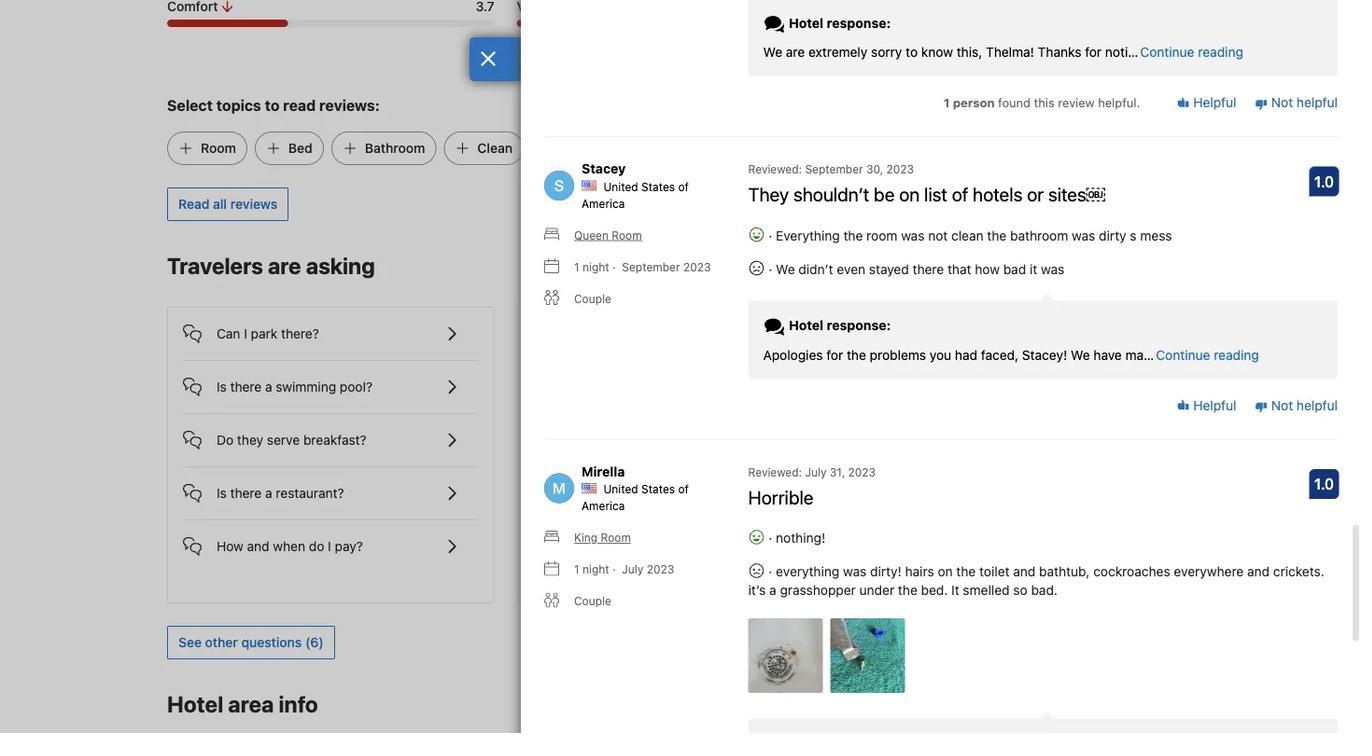 Task type: locate. For each thing, give the bounding box(es) containing it.
a left restaurant?
[[265, 486, 272, 501]]

0 vertical spatial united
[[603, 180, 638, 193]]

there for is there a restaurant?
[[230, 486, 262, 501]]

continue for ma…
[[1156, 347, 1210, 362]]

1 helpful from the top
[[1297, 95, 1338, 110]]

for
[[1085, 44, 1102, 60], [1122, 52, 1137, 65], [826, 347, 843, 362]]

0 vertical spatial not helpful
[[1268, 95, 1338, 110]]

a left the swimming
[[265, 379, 272, 395]]

· we didn't even stayed there that how bad it was
[[765, 261, 1064, 277]]

0 vertical spatial continue reading link
[[1140, 43, 1243, 61]]

0 vertical spatial response:
[[827, 15, 891, 30]]

1 vertical spatial helpful
[[1190, 398, 1236, 413]]

how
[[975, 261, 1000, 277]]

· left everything
[[769, 228, 772, 243]]

1 down king
[[574, 563, 579, 576]]

times?
[[590, 396, 629, 412]]

· for ·
[[765, 564, 776, 580]]

reading for apologies for the problems you had faced, stacey! we have ma… continue reading
[[1214, 347, 1259, 362]]

united states of america down stacey on the left top of the page
[[582, 180, 689, 210]]

0 horizontal spatial for
[[826, 347, 843, 362]]

hotel response:
[[786, 15, 891, 30], [786, 318, 891, 333]]

united states of america down mirella
[[582, 483, 689, 513]]

0 horizontal spatial september
[[622, 260, 680, 273]]

there up they
[[230, 379, 262, 395]]

and right in
[[703, 378, 725, 393]]

was left "dirty" at right top
[[1072, 228, 1095, 243]]

are there rooms with a balcony? button
[[533, 483, 828, 520]]

hotel response: up extremely
[[786, 15, 891, 30]]

0 vertical spatial i
[[244, 326, 247, 342]]

2 is from the top
[[217, 486, 227, 501]]

what
[[566, 378, 598, 393]]

1 united from the top
[[603, 180, 638, 193]]

1 vertical spatial are
[[268, 253, 301, 279]]

1 vertical spatial night
[[582, 563, 609, 576]]

1 vertical spatial september
[[622, 260, 680, 273]]

rooms down king room
[[625, 552, 663, 567]]

hotel up apologies
[[789, 318, 823, 333]]

2 are from the top
[[566, 552, 587, 567]]

response: for extremely
[[827, 15, 891, 30]]

are inside button
[[566, 501, 587, 516]]

0 vertical spatial on
[[899, 183, 920, 205]]

1 rooms from the top
[[625, 501, 663, 516]]

1 vertical spatial helpful
[[1297, 398, 1338, 413]]

to right sorry
[[906, 44, 918, 60]]

las
[[1140, 52, 1158, 65]]

1 helpful from the top
[[1190, 95, 1236, 110]]

are inside are there rooms with an ocean view?
[[566, 552, 587, 567]]

0 vertical spatial with
[[667, 501, 692, 516]]

comfort 3.7 meter
[[167, 20, 494, 27]]

1 vertical spatial hotel response:
[[786, 318, 891, 333]]

2 united states of america from the top
[[582, 483, 689, 513]]

2 scored 1.0 element from the top
[[1309, 469, 1339, 499]]

continue
[[1140, 44, 1194, 60], [1156, 347, 1210, 362]]

couple
[[574, 292, 611, 305], [574, 595, 611, 608]]

· left the "didn't"
[[769, 261, 772, 277]]

2 helpful from the top
[[1297, 398, 1338, 413]]

value for money 3.4 meter
[[517, 20, 844, 27]]

1 left "person"
[[944, 95, 950, 109]]

1 vertical spatial on
[[938, 564, 953, 580]]

·
[[769, 228, 772, 243], [612, 260, 616, 273], [769, 261, 772, 277], [769, 531, 772, 546], [612, 563, 616, 576], [765, 564, 776, 580]]

on inside everything was dirty! hairs on the toilet and bathtub, cockroaches everywhere and crickets. it's a grasshopper under the bed. it smelled so bad.
[[938, 564, 953, 580]]

are for are there rooms with an ocean view?
[[566, 552, 587, 567]]

the up the times?
[[624, 378, 644, 393]]

1 states from the top
[[641, 180, 675, 193]]

2 night from the top
[[582, 563, 609, 576]]

reviewed: for they shouldn't be on list of hotels or sites￼
[[748, 163, 802, 176]]

scored 1.0 element for they shouldn't be on list of hotels or sites￼
[[1309, 166, 1339, 196]]

0 vertical spatial to
[[906, 44, 918, 60]]

1 not from the top
[[1271, 95, 1293, 110]]

united for they shouldn't be on list of hotels or sites￼
[[603, 180, 638, 193]]

is
[[217, 379, 227, 395], [217, 486, 227, 501]]

0 horizontal spatial are
[[268, 253, 301, 279]]

2 horizontal spatial are
[[786, 44, 805, 60]]

are left extremely
[[786, 44, 805, 60]]

a right it's
[[769, 583, 776, 598]]

i right can
[[244, 326, 247, 342]]

2 helpful from the top
[[1190, 398, 1236, 413]]

night down king room
[[582, 563, 609, 576]]

you
[[930, 347, 951, 362]]

for left las
[[1122, 52, 1137, 65]]

we left extremely
[[763, 44, 782, 60]]

1 vertical spatial continue reading link
[[1156, 346, 1259, 364]]

1 vertical spatial to
[[265, 97, 279, 114]]

united down stacey on the left top of the page
[[603, 180, 638, 193]]

are for extremely
[[786, 44, 805, 60]]

know
[[921, 44, 953, 60]]

1 america from the top
[[582, 197, 625, 210]]

hairs
[[905, 564, 934, 580]]

0 vertical spatial united states of america
[[582, 180, 689, 210]]

1 night · july 2023
[[574, 563, 674, 576]]

there
[[912, 261, 944, 277], [230, 379, 262, 395], [230, 486, 262, 501], [590, 501, 622, 516], [590, 552, 622, 567]]

is there a swimming pool? button
[[183, 361, 479, 399]]

with for an
[[667, 552, 692, 567]]

they
[[237, 433, 263, 448]]

states for they shouldn't be on list of hotels or sites￼
[[641, 180, 675, 193]]

2 with from the top
[[667, 552, 692, 567]]

with inside button
[[667, 501, 692, 516]]

1 vertical spatial room
[[612, 229, 642, 242]]

rooms inside are there rooms with an ocean view?
[[625, 552, 663, 567]]

we left have
[[1071, 347, 1090, 362]]

· everything the room was not clean the bathroom was dirty s mess
[[765, 228, 1172, 243]]

1 vertical spatial hotel
[[789, 318, 823, 333]]

2 couple from the top
[[574, 595, 611, 608]]

2 states from the top
[[641, 483, 675, 496]]

1 down queen
[[574, 260, 579, 273]]

cockroaches
[[1093, 564, 1170, 580]]

1 vertical spatial not helpful button
[[1255, 396, 1338, 415]]

of right 'list'
[[952, 183, 968, 205]]

response: up extremely
[[827, 15, 891, 30]]

hotel
[[789, 15, 823, 30], [789, 318, 823, 333], [167, 692, 223, 718]]

continue reading link right ma… at the top right
[[1156, 346, 1259, 364]]

hotel for are
[[789, 15, 823, 30]]

0 vertical spatial are
[[786, 44, 805, 60]]

i right do
[[328, 539, 331, 554]]

of left 'they'
[[678, 180, 689, 193]]

not helpful
[[1268, 95, 1338, 110], [1268, 398, 1338, 413]]

night down queen room link
[[582, 260, 609, 273]]

bathtub,
[[1039, 564, 1090, 580]]

pay?
[[335, 539, 363, 554]]

an
[[695, 552, 710, 567]]

1 response: from the top
[[827, 15, 891, 30]]

there down king room
[[590, 552, 622, 567]]

30,
[[866, 163, 883, 176]]

reading
[[1198, 44, 1243, 60], [1214, 347, 1259, 362]]

0 vertical spatial hotel
[[789, 15, 823, 30]]

july left 31,
[[805, 466, 827, 479]]

0 vertical spatial states
[[641, 180, 675, 193]]

0 vertical spatial couple
[[574, 292, 611, 305]]

to left the read
[[265, 97, 279, 114]]

(6)
[[305, 635, 324, 651]]

on
[[899, 183, 920, 205], [938, 564, 953, 580]]

· up it's
[[765, 564, 776, 580]]

1 horizontal spatial on
[[938, 564, 953, 580]]

· left the nothing!
[[769, 531, 772, 546]]

hotel up extremely
[[789, 15, 823, 30]]

1 vertical spatial 1.0
[[1314, 475, 1334, 493]]

read
[[283, 97, 316, 114]]

helpful for second not helpful "button" from the top
[[1297, 398, 1338, 413]]

1 vertical spatial states
[[641, 483, 675, 496]]

1 vertical spatial with
[[667, 552, 692, 567]]

2 reviewed: from the top
[[748, 466, 802, 479]]

with up the are there rooms with an ocean view? 'button'
[[667, 501, 692, 516]]

1 vertical spatial united states of america
[[582, 483, 689, 513]]

horrible
[[748, 486, 814, 508]]

1 night from the top
[[582, 260, 609, 273]]

bed
[[288, 140, 312, 156]]

1 vertical spatial is
[[217, 486, 227, 501]]

be
[[874, 183, 895, 205]]

2 hotel response: from the top
[[786, 318, 891, 333]]

2 vertical spatial we
[[1071, 347, 1090, 362]]

room
[[201, 140, 236, 156], [612, 229, 642, 242], [601, 531, 631, 545]]

july down king room
[[622, 563, 643, 576]]

couple down 1 night · september 2023 on the top of page
[[574, 292, 611, 305]]

america up queen room
[[582, 197, 625, 210]]

0 vertical spatial america
[[582, 197, 625, 210]]

what are the check-in and check- out times? button
[[533, 361, 828, 413]]

reviewed: july 31, 2023
[[748, 466, 876, 479]]

with left an
[[667, 552, 692, 567]]

the inside what are the check-in and check- out times?
[[624, 378, 644, 393]]

0 vertical spatial helpful button
[[1177, 94, 1236, 112]]

1 vertical spatial i
[[328, 539, 331, 554]]

rooms inside button
[[625, 501, 663, 516]]

can
[[217, 326, 240, 342]]

person
[[953, 95, 995, 109]]

there down they
[[230, 486, 262, 501]]

helpful
[[1190, 95, 1236, 110], [1190, 398, 1236, 413]]

couple down the view?
[[574, 595, 611, 608]]

1 vertical spatial rooms
[[625, 552, 663, 567]]

1 vertical spatial july
[[622, 563, 643, 576]]

0 vertical spatial night
[[582, 260, 609, 273]]

1 1.0 from the top
[[1314, 173, 1334, 190]]

is for is there a restaurant?
[[217, 486, 227, 501]]

of for they shouldn't be on list of hotels or sites￼
[[678, 180, 689, 193]]

1 horizontal spatial september
[[805, 163, 863, 176]]

1 vertical spatial not helpful
[[1268, 398, 1338, 413]]

0 horizontal spatial july
[[622, 563, 643, 576]]

i inside how and when do i pay? "button"
[[328, 539, 331, 554]]

hotel response: for the
[[786, 318, 891, 333]]

are up king
[[566, 501, 587, 516]]

of for horrible
[[678, 483, 689, 496]]

· for · we didn't even stayed there that how bad it was
[[769, 261, 772, 277]]

reading for we are extremely sorry to know this, thelma! thanks for noti… continue reading
[[1198, 44, 1243, 60]]

are inside what are the check-in and check- out times?
[[602, 378, 621, 393]]

are left 'asking'
[[268, 253, 301, 279]]

the right clean
[[987, 228, 1007, 243]]

1 vertical spatial not
[[1271, 398, 1293, 413]]

read all reviews button
[[167, 188, 289, 221]]

there up king room
[[590, 501, 622, 516]]

states up queen room
[[641, 180, 675, 193]]

1 united states of america from the top
[[582, 180, 689, 210]]

1 vertical spatial united
[[603, 483, 638, 496]]

1
[[944, 95, 950, 109], [574, 260, 579, 273], [574, 563, 579, 576]]

on up "it"
[[938, 564, 953, 580]]

there for are there rooms with a balcony?
[[590, 501, 622, 516]]

america for horrible
[[582, 500, 625, 513]]

king room
[[574, 531, 631, 545]]

continue right ma… at the top right
[[1156, 347, 1210, 362]]

0 vertical spatial not
[[1271, 95, 1293, 110]]

1 vertical spatial america
[[582, 500, 625, 513]]

1 vertical spatial helpful button
[[1177, 396, 1236, 415]]

bad
[[1003, 261, 1026, 277]]

had
[[955, 347, 977, 362]]

0 vertical spatial reading
[[1198, 44, 1243, 60]]

even
[[837, 261, 865, 277]]

0 vertical spatial rooms
[[625, 501, 663, 516]]

was left not
[[901, 228, 925, 243]]

1 horizontal spatial july
[[805, 466, 827, 479]]

all
[[213, 196, 227, 212]]

area
[[228, 692, 274, 718]]

1 vertical spatial are
[[566, 552, 587, 567]]

response:
[[827, 15, 891, 30], [827, 318, 891, 333]]

1 vertical spatial 1
[[574, 260, 579, 273]]

1.0 for they shouldn't be on list of hotels or sites￼
[[1314, 173, 1334, 190]]

for left the noti…
[[1085, 44, 1102, 60]]

1 are from the top
[[566, 501, 587, 516]]

room up 1 night · september 2023 on the top of page
[[612, 229, 642, 242]]

2 vertical spatial are
[[602, 378, 621, 393]]

2 united from the top
[[603, 483, 638, 496]]

0 vertical spatial reviewed:
[[748, 163, 802, 176]]

scored 1.0 element for horrible
[[1309, 469, 1339, 499]]

do
[[309, 539, 324, 554]]

are up the times?
[[602, 378, 621, 393]]

1 vertical spatial we
[[776, 261, 795, 277]]

do they serve breakfast? button
[[183, 414, 479, 452]]

the left room
[[843, 228, 863, 243]]

this
[[1034, 95, 1055, 109]]

helpful for second not helpful "button" from the bottom of the page
[[1297, 95, 1338, 110]]

0 vertical spatial is
[[217, 379, 227, 395]]

thanks
[[1038, 44, 1081, 60]]

continue reading link right the noti…
[[1140, 43, 1243, 61]]

1 vertical spatial response:
[[827, 318, 891, 333]]

0 vertical spatial not helpful button
[[1255, 94, 1338, 112]]

there inside are there rooms with an ocean view?
[[590, 552, 622, 567]]

0 vertical spatial scored 1.0 element
[[1309, 166, 1339, 196]]

with
[[667, 501, 692, 516], [667, 552, 692, 567]]

dirty
[[1099, 228, 1126, 243]]

of up are there rooms with a balcony?
[[678, 483, 689, 496]]

1 with from the top
[[667, 501, 692, 516]]

0 vertical spatial we
[[763, 44, 782, 60]]

0 horizontal spatial check-
[[647, 378, 689, 393]]

out
[[566, 396, 586, 412]]

0 vertical spatial hotel response:
[[786, 15, 891, 30]]

and
[[703, 378, 725, 393], [247, 539, 269, 554], [1013, 564, 1036, 580], [1247, 564, 1270, 580]]

1 vertical spatial reading
[[1214, 347, 1259, 362]]

response: up problems
[[827, 318, 891, 333]]

0 vertical spatial september
[[805, 163, 863, 176]]

2 vertical spatial room
[[601, 531, 631, 545]]

1 horizontal spatial check-
[[729, 378, 771, 393]]

hotel left area
[[167, 692, 223, 718]]

2 rooms from the top
[[625, 552, 663, 567]]

2 response: from the top
[[827, 318, 891, 333]]

1 vertical spatial scored 1.0 element
[[1309, 469, 1339, 499]]

1 horizontal spatial are
[[602, 378, 621, 393]]

is there a restaurant? button
[[183, 468, 479, 505]]

on right be
[[899, 183, 920, 205]]

2 helpful button from the top
[[1177, 396, 1236, 415]]

ocean
[[714, 552, 750, 567]]

scored 1.0 element
[[1309, 166, 1339, 196], [1309, 469, 1339, 499]]

2 vertical spatial hotel
[[167, 692, 223, 718]]

for right apologies
[[826, 347, 843, 362]]

1 horizontal spatial i
[[328, 539, 331, 554]]

united down mirella
[[603, 483, 638, 496]]

continue reading link for apologies for the problems you had faced, stacey! we have ma… continue reading
[[1156, 346, 1259, 364]]

not helpful button
[[1255, 94, 1338, 112], [1255, 396, 1338, 415]]

everything
[[776, 228, 840, 243]]

and inside "button"
[[247, 539, 269, 554]]

1 reviewed: from the top
[[748, 163, 802, 176]]

toilet
[[979, 564, 1010, 580]]

0 vertical spatial continue
[[1140, 44, 1194, 60]]

room down topics
[[201, 140, 236, 156]]

0 vertical spatial are
[[566, 501, 587, 516]]

1 is from the top
[[217, 379, 227, 395]]

1 scored 1.0 element from the top
[[1309, 166, 1339, 196]]

september down queen room
[[622, 260, 680, 273]]

reviewed: up horrible
[[748, 466, 802, 479]]

and right how in the bottom of the page
[[247, 539, 269, 554]]

0 vertical spatial helpful
[[1297, 95, 1338, 110]]

room right king
[[601, 531, 631, 545]]

i
[[244, 326, 247, 342], [328, 539, 331, 554]]

united
[[603, 180, 638, 193], [603, 483, 638, 496]]

america up king room
[[582, 500, 625, 513]]

night for horrible
[[582, 563, 609, 576]]

1 vertical spatial continue
[[1156, 347, 1210, 362]]

we left the "didn't"
[[776, 261, 795, 277]]

2 vertical spatial 1
[[574, 563, 579, 576]]

are there rooms with a balcony?
[[566, 501, 760, 516]]

there left that
[[912, 261, 944, 277]]

2 america from the top
[[582, 500, 625, 513]]

rooms up king room
[[625, 501, 663, 516]]

1 couple from the top
[[574, 292, 611, 305]]

hotel response: up apologies
[[786, 318, 891, 333]]

the up "it"
[[956, 564, 976, 580]]

review
[[1058, 95, 1095, 109]]

rooms for a
[[625, 501, 663, 516]]

is for is there a swimming pool?
[[217, 379, 227, 395]]

is down do
[[217, 486, 227, 501]]

check- down apologies
[[729, 378, 771, 393]]

america
[[582, 197, 625, 210], [582, 500, 625, 513]]

1 for horrible
[[574, 563, 579, 576]]

0 horizontal spatial i
[[244, 326, 247, 342]]

reviewed: up 'they'
[[748, 163, 802, 176]]

are up the view?
[[566, 552, 587, 567]]

the
[[843, 228, 863, 243], [987, 228, 1007, 243], [847, 347, 866, 362], [624, 378, 644, 393], [956, 564, 976, 580], [898, 583, 917, 598]]

was up under
[[843, 564, 867, 580]]

2 1.0 from the top
[[1314, 475, 1334, 493]]

america for they shouldn't be on list of hotels or sites￼
[[582, 197, 625, 210]]

check- right what
[[647, 378, 689, 393]]

1 hotel response: from the top
[[786, 15, 891, 30]]

states up are there rooms with a balcony?
[[641, 483, 675, 496]]

states
[[641, 180, 675, 193], [641, 483, 675, 496]]

september up shouldn't
[[805, 163, 863, 176]]

1 horizontal spatial for
[[1085, 44, 1102, 60]]

1 vertical spatial reviewed:
[[748, 466, 802, 479]]

how and when do i pay? button
[[183, 521, 479, 558]]

a
[[265, 379, 272, 395], [265, 486, 272, 501], [695, 501, 703, 516], [769, 583, 776, 598]]

problems
[[870, 347, 926, 362]]

night for they shouldn't be on list of hotels or sites￼
[[582, 260, 609, 273]]

with for a
[[667, 501, 692, 516]]

0 vertical spatial 1.0
[[1314, 173, 1334, 190]]

is up do
[[217, 379, 227, 395]]

2 horizontal spatial for
[[1122, 52, 1137, 65]]

1 vertical spatial couple
[[574, 595, 611, 608]]

sorry
[[871, 44, 902, 60]]

september
[[805, 163, 863, 176], [622, 260, 680, 273]]

stacey!
[[1022, 347, 1067, 362]]

with inside are there rooms with an ocean view?
[[667, 552, 692, 567]]

· nothing!
[[765, 531, 825, 546]]

to
[[906, 44, 918, 60], [265, 97, 279, 114]]

continue right the noti…
[[1140, 44, 1194, 60]]

0 vertical spatial helpful
[[1190, 95, 1236, 110]]

reviewed: for horrible
[[748, 466, 802, 479]]



Task type: describe. For each thing, give the bounding box(es) containing it.
serve
[[267, 433, 300, 448]]

1 not helpful from the top
[[1268, 95, 1338, 110]]

that
[[947, 261, 971, 277]]

it
[[1030, 261, 1037, 277]]

score
[[1090, 52, 1119, 65]]

apologies for the problems you had faced, stacey! we have ma… continue reading
[[763, 347, 1259, 362]]

this,
[[957, 44, 982, 60]]

the left problems
[[847, 347, 866, 362]]

are for the
[[602, 378, 621, 393]]

crickets.
[[1273, 564, 1324, 580]]

hotel response: for extremely
[[786, 15, 891, 30]]

low score for las vegas
[[1066, 52, 1194, 65]]

hotels
[[973, 183, 1023, 205]]

can i park there? button
[[183, 308, 479, 345]]

mess
[[1140, 228, 1172, 243]]

1 not helpful button from the top
[[1255, 94, 1338, 112]]

in
[[689, 378, 699, 393]]

grasshopper
[[780, 583, 856, 598]]

are for are there rooms with a balcony?
[[566, 501, 587, 516]]

read all reviews
[[178, 196, 277, 212]]

apologies
[[763, 347, 823, 362]]

couple for they shouldn't be on list of hotels or sites￼
[[574, 292, 611, 305]]

read
[[178, 196, 209, 212]]

0 horizontal spatial to
[[265, 97, 279, 114]]

1 night · september 2023
[[574, 260, 711, 273]]

queen
[[574, 229, 609, 242]]

it's
[[748, 583, 766, 598]]

s
[[1130, 228, 1137, 243]]

is there a restaurant?
[[217, 486, 344, 501]]

asking
[[306, 253, 375, 279]]

or
[[1027, 183, 1044, 205]]

rooms for an
[[625, 552, 663, 567]]

united for horrible
[[603, 483, 638, 496]]

they shouldn't be on list of hotels or sites￼
[[748, 183, 1105, 205]]

· right the view?
[[612, 563, 616, 576]]

a left balcony?
[[695, 501, 703, 516]]

and up so
[[1013, 564, 1036, 580]]

swimming
[[276, 379, 336, 395]]

was inside everything was dirty! hairs on the toilet and bathtub, cockroaches everywhere and crickets. it's a grasshopper under the bed. it smelled so bad.
[[843, 564, 867, 580]]

continue reading link for we are extremely sorry to know this, thelma! thanks for noti… continue reading
[[1140, 43, 1243, 61]]

2 not helpful from the top
[[1268, 398, 1338, 413]]

other
[[205, 635, 238, 651]]

extremely
[[808, 44, 867, 60]]

view?
[[566, 571, 600, 586]]

questions
[[241, 635, 302, 651]]

pool?
[[340, 379, 372, 395]]

· for · nothing!
[[769, 531, 772, 546]]

0 vertical spatial 1
[[944, 95, 950, 109]]

restaurant?
[[276, 486, 344, 501]]

noti…
[[1105, 44, 1138, 60]]

are there rooms with an ocean view?
[[566, 552, 750, 586]]

they
[[748, 183, 789, 205]]

see other questions (6)
[[178, 635, 324, 651]]

clean
[[951, 228, 984, 243]]

hotel area info
[[167, 692, 318, 718]]

2 check- from the left
[[729, 378, 771, 393]]

dirty!
[[870, 564, 901, 580]]

hotel for for
[[789, 318, 823, 333]]

0 vertical spatial july
[[805, 466, 827, 479]]

and inside what are the check-in and check- out times?
[[703, 378, 725, 393]]

continue for noti…
[[1140, 44, 1194, 60]]

didn't
[[799, 261, 833, 277]]

i inside can i park there? button
[[244, 326, 247, 342]]

room
[[866, 228, 897, 243]]

so
[[1013, 583, 1027, 598]]

we are extremely sorry to know this, thelma! thanks for noti… continue reading
[[763, 44, 1243, 60]]

under
[[859, 583, 894, 598]]

shouldn't
[[793, 183, 869, 205]]

1.0 for horrible
[[1314, 475, 1334, 493]]

2 not helpful button from the top
[[1255, 396, 1338, 415]]

when
[[273, 539, 305, 554]]

smelled
[[963, 583, 1010, 598]]

not
[[928, 228, 948, 243]]

stacey
[[582, 161, 626, 176]]

close image
[[480, 51, 497, 66]]

there for are there rooms with an ocean view?
[[590, 552, 622, 567]]

response: for the
[[827, 318, 891, 333]]

couple for horrible
[[574, 595, 611, 608]]

reviewed: september 30, 2023
[[748, 163, 914, 176]]

found
[[998, 95, 1031, 109]]

states for horrible
[[641, 483, 675, 496]]

king room link
[[544, 530, 631, 546]]

ma…
[[1125, 347, 1154, 362]]

a inside everything was dirty! hairs on the toilet and bathtub, cockroaches everywhere and crickets. it's a grasshopper under the bed. it smelled so bad.
[[769, 583, 776, 598]]

there for is there a swimming pool?
[[230, 379, 262, 395]]

room for horrible
[[601, 531, 631, 545]]

park
[[251, 326, 277, 342]]

united states of america for they shouldn't be on list of hotels or sites￼
[[582, 180, 689, 210]]

0 horizontal spatial on
[[899, 183, 920, 205]]

info
[[279, 692, 318, 718]]

king
[[574, 531, 598, 545]]

was right it at the top right of the page
[[1041, 261, 1064, 277]]

thelma!
[[986, 44, 1034, 60]]

is there a swimming pool?
[[217, 379, 372, 395]]

see other questions (6) button
[[167, 626, 335, 660]]

bad.
[[1031, 583, 1058, 598]]

1 check- from the left
[[647, 378, 689, 393]]

mirella
[[582, 464, 625, 479]]

· down queen room
[[612, 260, 616, 273]]

are for asking
[[268, 253, 301, 279]]

it
[[951, 583, 959, 598]]

how
[[217, 539, 243, 554]]

location 4.5 meter
[[867, 20, 1194, 27]]

2 not from the top
[[1271, 398, 1293, 413]]

travelers are asking
[[167, 253, 375, 279]]

bathroom
[[365, 140, 425, 156]]

faced,
[[981, 347, 1019, 362]]

the down hairs on the right bottom
[[898, 583, 917, 598]]

31,
[[830, 466, 845, 479]]

1 for they shouldn't be on list of hotels or sites￼
[[574, 260, 579, 273]]

have
[[1093, 347, 1122, 362]]

0 vertical spatial room
[[201, 140, 236, 156]]

nothing!
[[776, 531, 825, 546]]

· for · everything the room was not clean the bathroom was dirty s mess
[[769, 228, 772, 243]]

room for they shouldn't be on list of hotels or sites￼
[[612, 229, 642, 242]]

united states of america for horrible
[[582, 483, 689, 513]]

stayed
[[869, 261, 909, 277]]

queen room
[[574, 229, 642, 242]]

reviews:
[[319, 97, 380, 114]]

how and when do i pay?
[[217, 539, 363, 554]]

balcony?
[[706, 501, 760, 516]]

1 helpful button from the top
[[1177, 94, 1236, 112]]

1 horizontal spatial to
[[906, 44, 918, 60]]

1 person found this review helpful.
[[944, 95, 1140, 109]]

and left 'crickets.'
[[1247, 564, 1270, 580]]



Task type: vqa. For each thing, say whether or not it's contained in the screenshot.
rooms within the are there rooms with an ocean view?
yes



